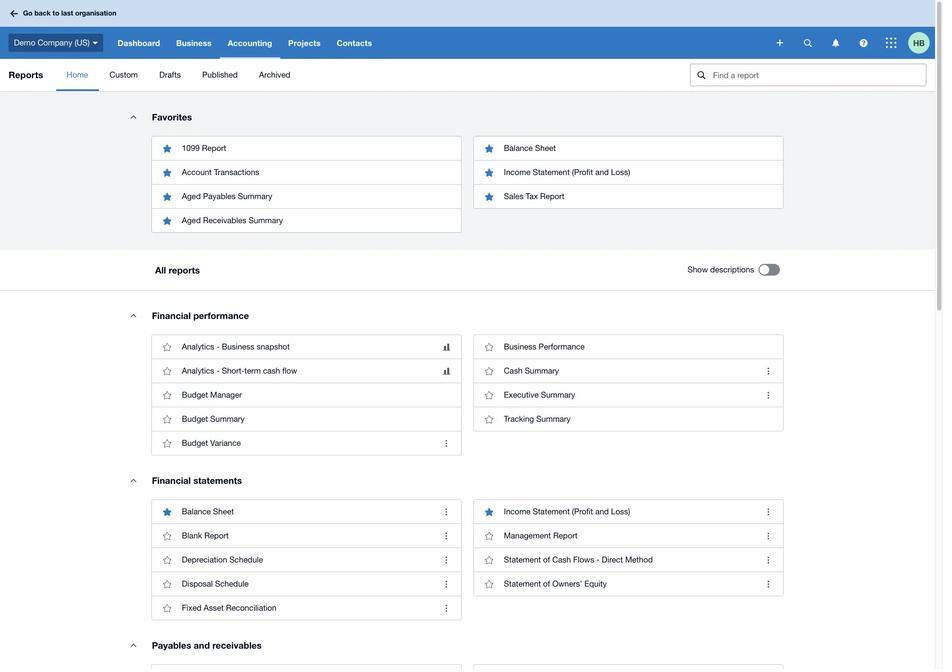 Task type: describe. For each thing, give the bounding box(es) containing it.
aged payables summary link
[[152, 184, 461, 208]]

executive summary
[[504, 390, 576, 399]]

drafts
[[159, 70, 181, 79]]

remove favorite image for sales tax report link
[[479, 186, 500, 207]]

management report link
[[474, 524, 784, 548]]

remove favorite image for second income statement (profit and loss) link from the bottom
[[479, 162, 500, 183]]

sales tax report
[[504, 192, 565, 201]]

1 vertical spatial and
[[596, 507, 609, 516]]

1099
[[182, 143, 200, 153]]

cash summary
[[504, 366, 559, 375]]

management report
[[504, 531, 578, 540]]

expand report group image
[[123, 469, 144, 491]]

fixed
[[182, 603, 202, 612]]

aged for aged payables summary
[[182, 192, 201, 201]]

more options image for statement of cash flows - direct method
[[758, 549, 779, 571]]

contacts button
[[329, 27, 380, 59]]

receivables
[[203, 216, 247, 225]]

favorite image for budget summary
[[156, 408, 178, 430]]

to
[[53, 9, 59, 17]]

svg image inside demo company (us) popup button
[[92, 42, 98, 44]]

favorite image for fixed asset reconciliation
[[156, 597, 178, 619]]

more options image for executive summary
[[758, 384, 779, 406]]

contacts
[[337, 38, 372, 48]]

financial for financial statements
[[152, 475, 191, 486]]

1 income statement (profit and loss) link from the top
[[474, 160, 784, 184]]

performance
[[193, 310, 249, 321]]

accounting
[[228, 38, 272, 48]]

account
[[182, 168, 212, 177]]

expand report group image for financial performance
[[123, 305, 144, 326]]

management
[[504, 531, 551, 540]]

summary for executive summary
[[541, 390, 576, 399]]

of for owners'
[[544, 579, 551, 588]]

demo
[[14, 38, 35, 47]]

short-
[[222, 366, 245, 375]]

more options image for management report
[[758, 525, 779, 547]]

business for business performance
[[504, 342, 537, 351]]

archived link
[[249, 59, 301, 91]]

aged receivables summary
[[182, 216, 283, 225]]

favorite image for executive summary
[[479, 384, 500, 406]]

published
[[202, 70, 238, 79]]

demo company (us) button
[[0, 27, 110, 59]]

reconciliation
[[226, 603, 277, 612]]

flows
[[574, 555, 595, 564]]

1 horizontal spatial svg image
[[886, 37, 897, 48]]

statement of owners' equity
[[504, 579, 607, 588]]

more options image for balance sheet
[[436, 501, 457, 522]]

expand report group image for favorites
[[123, 106, 144, 127]]

favorite image for statement of cash flows - direct method
[[479, 549, 500, 571]]

custom
[[110, 70, 138, 79]]

balance for income
[[504, 143, 533, 153]]

remove favorite image for income statement (profit and loss)
[[479, 501, 500, 522]]

go back to last organisation
[[23, 9, 116, 17]]

remove favorite image for balance sheet link related to income statement (profit and loss)
[[479, 138, 500, 159]]

analytics for analytics - business snapshot
[[182, 342, 214, 351]]

direct
[[602, 555, 623, 564]]

0 horizontal spatial svg image
[[860, 39, 868, 47]]

statements
[[193, 475, 242, 486]]

owners'
[[553, 579, 583, 588]]

blank report link
[[152, 524, 461, 548]]

executive summary link
[[474, 383, 784, 407]]

budget variance link
[[152, 431, 461, 455]]

manager
[[210, 390, 242, 399]]

more options image for disposal schedule
[[436, 573, 457, 595]]

financial for financial performance
[[152, 310, 191, 321]]

show descriptions
[[688, 265, 755, 274]]

summary for budget summary
[[210, 414, 245, 423]]

summary inside 'link'
[[238, 192, 272, 201]]

disposal schedule
[[182, 579, 249, 588]]

balance sheet link for income statement (profit and loss)
[[474, 137, 784, 160]]

projects
[[288, 38, 321, 48]]

menu containing home
[[56, 59, 682, 91]]

business button
[[168, 27, 220, 59]]

statement up sales tax report
[[533, 168, 570, 177]]

favorite image for business performance
[[479, 336, 500, 358]]

more options image for depreciation schedule
[[436, 549, 457, 571]]

reports
[[9, 69, 43, 80]]

depreciation schedule link
[[152, 548, 461, 572]]

more information about analytics - short-term cash flow image
[[443, 367, 451, 374]]

remove favorite image for 1099 report link
[[156, 138, 178, 159]]

(profit for second income statement (profit and loss) link from the bottom
[[572, 168, 594, 177]]

all reports
[[155, 264, 200, 275]]

0 horizontal spatial cash
[[504, 366, 523, 375]]

dashboard link
[[110, 27, 168, 59]]

Find a report text field
[[713, 64, 927, 86]]

1099 report
[[182, 143, 226, 153]]

published link
[[192, 59, 249, 91]]

flow
[[283, 366, 297, 375]]

budget for budget summary
[[182, 414, 208, 423]]

report for blank report
[[204, 531, 229, 540]]

2 vertical spatial and
[[194, 640, 210, 651]]

archived
[[259, 70, 291, 79]]

remove favorite image for account transactions
[[156, 162, 178, 183]]

depreciation
[[182, 555, 227, 564]]

home link
[[56, 59, 99, 91]]

go
[[23, 9, 33, 17]]

snapshot
[[257, 342, 290, 351]]

analytics - short-term cash flow
[[182, 366, 297, 375]]

business performance
[[504, 342, 585, 351]]

favorite image for disposal schedule
[[156, 573, 178, 595]]

depreciation schedule
[[182, 555, 263, 564]]

loss) for second income statement (profit and loss) link from the bottom
[[612, 168, 631, 177]]

payables and receivables
[[152, 640, 262, 651]]

remove favorite image for the aged receivables summary link
[[156, 210, 178, 231]]

- for short-
[[217, 366, 220, 375]]

0 horizontal spatial payables
[[152, 640, 191, 651]]

aged receivables summary link
[[152, 208, 461, 232]]

balance sheet for statement
[[504, 143, 556, 153]]

budget summary link
[[152, 407, 461, 431]]

executive
[[504, 390, 539, 399]]

income statement (profit and loss) for second income statement (profit and loss) link from the bottom
[[504, 168, 631, 177]]

more options image for budget variance
[[436, 433, 457, 454]]

1 income from the top
[[504, 168, 531, 177]]

show
[[688, 265, 709, 274]]

cash summary link
[[474, 359, 784, 383]]

favorite image for budget variance
[[156, 433, 178, 454]]

balance sheet link for blank report
[[152, 500, 461, 524]]



Task type: locate. For each thing, give the bounding box(es) containing it.
aged inside aged payables summary 'link'
[[182, 192, 201, 201]]

3 expand report group image from the top
[[123, 634, 144, 656]]

income statement (profit and loss) link
[[474, 160, 784, 184], [474, 500, 784, 524]]

sales tax report link
[[474, 184, 784, 208]]

aged for aged receivables summary
[[182, 216, 201, 225]]

1 aged from the top
[[182, 192, 201, 201]]

svg image
[[886, 37, 897, 48], [860, 39, 868, 47]]

statement left owners'
[[504, 579, 541, 588]]

report inside sales tax report link
[[541, 192, 565, 201]]

1 vertical spatial income statement (profit and loss)
[[504, 507, 631, 516]]

2 income from the top
[[504, 507, 531, 516]]

income statement (profit and loss)
[[504, 168, 631, 177], [504, 507, 631, 516]]

schedule up 'fixed asset reconciliation' at the bottom left of the page
[[215, 579, 249, 588]]

more options image for income statement (profit and loss)
[[758, 501, 779, 522]]

(profit up sales tax report link
[[572, 168, 594, 177]]

remove favorite image inside the aged receivables summary link
[[156, 210, 178, 231]]

0 vertical spatial schedule
[[230, 555, 263, 564]]

favorite image inside budget manager link
[[156, 384, 178, 406]]

more options image inside disposal schedule "link"
[[436, 573, 457, 595]]

descriptions
[[711, 265, 755, 274]]

0 vertical spatial analytics
[[182, 342, 214, 351]]

tracking summary link
[[474, 407, 784, 431]]

statement of cash flows - direct method
[[504, 555, 653, 564]]

loss) for first income statement (profit and loss) link from the bottom of the page
[[612, 507, 631, 516]]

1 vertical spatial aged
[[182, 216, 201, 225]]

- inside statement of cash flows - direct method link
[[597, 555, 600, 564]]

svg image inside go back to last organisation 'link'
[[10, 10, 18, 17]]

financial performance
[[152, 310, 249, 321]]

sheet for statement
[[535, 143, 556, 153]]

favorite image for tracking summary
[[479, 408, 500, 430]]

(profit up flows
[[572, 507, 594, 516]]

favorite image for blank report
[[156, 525, 178, 547]]

favorite image inside 'depreciation schedule' link
[[156, 549, 178, 571]]

report up statement of cash flows - direct method
[[554, 531, 578, 540]]

analytics for analytics - short-term cash flow
[[182, 366, 214, 375]]

cash
[[504, 366, 523, 375], [553, 555, 571, 564]]

favorite image inside business performance link
[[479, 336, 500, 358]]

term
[[245, 366, 261, 375]]

balance sheet for report
[[182, 507, 234, 516]]

1 vertical spatial analytics
[[182, 366, 214, 375]]

business up cash summary
[[504, 342, 537, 351]]

1 vertical spatial (profit
[[572, 507, 594, 516]]

report right 1099
[[202, 143, 226, 153]]

banner
[[0, 0, 936, 59]]

expand report group image
[[123, 106, 144, 127], [123, 305, 144, 326], [123, 634, 144, 656]]

summary down manager
[[210, 414, 245, 423]]

0 vertical spatial balance
[[504, 143, 533, 153]]

0 vertical spatial of
[[544, 555, 551, 564]]

2 vertical spatial budget
[[182, 438, 208, 448]]

aged
[[182, 192, 201, 201], [182, 216, 201, 225]]

statement up management report
[[533, 507, 570, 516]]

favorite image for depreciation schedule
[[156, 549, 178, 571]]

reports
[[169, 264, 200, 275]]

remove favorite image inside income statement (profit and loss) link
[[479, 162, 500, 183]]

income up sales
[[504, 168, 531, 177]]

sales
[[504, 192, 524, 201]]

drafts link
[[149, 59, 192, 91]]

more options image for statement of owners' equity
[[758, 573, 779, 595]]

favorite image for budget manager
[[156, 384, 178, 406]]

schedule inside "link"
[[215, 579, 249, 588]]

disposal
[[182, 579, 213, 588]]

0 vertical spatial budget
[[182, 390, 208, 399]]

of for cash
[[544, 555, 551, 564]]

2 expand report group image from the top
[[123, 305, 144, 326]]

more options image inside fixed asset reconciliation 'link'
[[436, 597, 457, 619]]

2 vertical spatial expand report group image
[[123, 634, 144, 656]]

1 horizontal spatial payables
[[203, 192, 236, 201]]

business up analytics - short-term cash flow
[[222, 342, 255, 351]]

dashboard
[[118, 38, 160, 48]]

of left owners'
[[544, 579, 551, 588]]

custom link
[[99, 59, 149, 91]]

favorite image for statement of owners' equity
[[479, 573, 500, 595]]

income up management
[[504, 507, 531, 516]]

favorite image for management report
[[479, 525, 500, 547]]

of down management report
[[544, 555, 551, 564]]

0 horizontal spatial balance sheet
[[182, 507, 234, 516]]

expand report group image for payables and receivables
[[123, 634, 144, 656]]

remove favorite image inside account transactions link
[[156, 162, 178, 183]]

fixed asset reconciliation
[[182, 603, 277, 612]]

projects button
[[280, 27, 329, 59]]

1 analytics from the top
[[182, 342, 214, 351]]

1 financial from the top
[[152, 310, 191, 321]]

business for business
[[176, 38, 212, 48]]

1 vertical spatial remove favorite image
[[156, 186, 178, 207]]

report right blank
[[204, 531, 229, 540]]

home
[[67, 70, 88, 79]]

more options image inside 'depreciation schedule' link
[[436, 549, 457, 571]]

remove favorite image for aged payables summary
[[156, 186, 178, 207]]

1 vertical spatial loss)
[[612, 507, 631, 516]]

remove favorite image for blank report balance sheet link
[[156, 501, 178, 522]]

navigation containing dashboard
[[110, 27, 770, 59]]

-
[[217, 342, 220, 351], [217, 366, 220, 375], [597, 555, 600, 564]]

and up sales tax report link
[[596, 168, 609, 177]]

svg image
[[10, 10, 18, 17], [804, 39, 812, 47], [833, 39, 840, 47], [777, 40, 784, 46], [92, 42, 98, 44]]

more options image inside statement of cash flows - direct method link
[[758, 549, 779, 571]]

tracking
[[504, 414, 534, 423]]

2 budget from the top
[[182, 414, 208, 423]]

business inside business performance link
[[504, 342, 537, 351]]

0 horizontal spatial balance
[[182, 507, 211, 516]]

budget variance
[[182, 438, 241, 448]]

1 loss) from the top
[[612, 168, 631, 177]]

summary up executive summary
[[525, 366, 559, 375]]

all
[[155, 264, 166, 275]]

favorite image for analytics - business snapshot
[[156, 336, 178, 358]]

variance
[[210, 438, 241, 448]]

1 vertical spatial -
[[217, 366, 220, 375]]

remove favorite image
[[156, 138, 178, 159], [479, 138, 500, 159], [479, 162, 500, 183], [479, 186, 500, 207], [156, 210, 178, 231], [156, 501, 178, 522]]

budget manager
[[182, 390, 242, 399]]

favorite image inside the budget variance link
[[156, 433, 178, 454]]

summary down transactions
[[238, 192, 272, 201]]

payables down fixed
[[152, 640, 191, 651]]

1 vertical spatial schedule
[[215, 579, 249, 588]]

2 financial from the top
[[152, 475, 191, 486]]

more options image inside management report link
[[758, 525, 779, 547]]

banner containing hb
[[0, 0, 936, 59]]

budget manager link
[[152, 383, 461, 407]]

0 vertical spatial -
[[217, 342, 220, 351]]

favorite image
[[156, 360, 178, 382], [479, 360, 500, 382], [156, 384, 178, 406], [156, 408, 178, 430], [156, 433, 178, 454], [156, 525, 178, 547], [156, 573, 178, 595], [479, 573, 500, 595]]

hb button
[[909, 27, 936, 59]]

statement down management
[[504, 555, 541, 564]]

None field
[[691, 64, 927, 86]]

more options image
[[758, 360, 779, 382], [436, 433, 457, 454], [436, 501, 457, 522], [758, 501, 779, 522], [436, 525, 457, 547], [436, 549, 457, 571], [758, 573, 779, 595], [436, 666, 457, 669]]

blank
[[182, 531, 202, 540]]

balance up sales
[[504, 143, 533, 153]]

1 vertical spatial payables
[[152, 640, 191, 651]]

1 budget from the top
[[182, 390, 208, 399]]

0 horizontal spatial balance sheet link
[[152, 500, 461, 524]]

remove favorite image inside aged payables summary 'link'
[[156, 186, 178, 207]]

2 income statement (profit and loss) from the top
[[504, 507, 631, 516]]

- for business
[[217, 342, 220, 351]]

favorite image for analytics - short-term cash flow
[[156, 360, 178, 382]]

sheet
[[535, 143, 556, 153], [213, 507, 234, 516]]

loss) up management report link
[[612, 507, 631, 516]]

1 vertical spatial financial
[[152, 475, 191, 486]]

report
[[202, 143, 226, 153], [541, 192, 565, 201], [204, 531, 229, 540], [554, 531, 578, 540]]

cash up the executive
[[504, 366, 523, 375]]

budget down budget summary
[[182, 438, 208, 448]]

method
[[626, 555, 653, 564]]

remove favorite image inside 1099 report link
[[156, 138, 178, 159]]

0 vertical spatial and
[[596, 168, 609, 177]]

remove favorite image inside sales tax report link
[[479, 186, 500, 207]]

favorite image inside blank report link
[[156, 525, 178, 547]]

more options image for cash summary
[[758, 360, 779, 382]]

1 vertical spatial sheet
[[213, 507, 234, 516]]

fixed asset reconciliation link
[[152, 596, 461, 620]]

0 vertical spatial income
[[504, 168, 531, 177]]

budget up budget variance at the left bottom
[[182, 414, 208, 423]]

summary up tracking summary
[[541, 390, 576, 399]]

analytics - business snapshot
[[182, 342, 290, 351]]

income statement (profit and loss) up management report
[[504, 507, 631, 516]]

aged left receivables
[[182, 216, 201, 225]]

1 (profit from the top
[[572, 168, 594, 177]]

financial down all reports
[[152, 310, 191, 321]]

balance
[[504, 143, 533, 153], [182, 507, 211, 516]]

asset
[[204, 603, 224, 612]]

0 horizontal spatial business
[[176, 38, 212, 48]]

summary
[[238, 192, 272, 201], [249, 216, 283, 225], [525, 366, 559, 375], [541, 390, 576, 399], [210, 414, 245, 423], [537, 414, 571, 423]]

summary for cash summary
[[525, 366, 559, 375]]

schedule
[[230, 555, 263, 564], [215, 579, 249, 588]]

favorite image inside the statement of owners' equity link
[[479, 573, 500, 595]]

financial right expand report group icon
[[152, 475, 191, 486]]

2 aged from the top
[[182, 216, 201, 225]]

report inside 1099 report link
[[202, 143, 226, 153]]

budget for budget manager
[[182, 390, 208, 399]]

equity
[[585, 579, 607, 588]]

0 vertical spatial balance sheet link
[[474, 137, 784, 160]]

business up drafts
[[176, 38, 212, 48]]

0 vertical spatial balance sheet
[[504, 143, 556, 153]]

3 budget from the top
[[182, 438, 208, 448]]

favorite image for cash summary
[[479, 360, 500, 382]]

0 vertical spatial (profit
[[572, 168, 594, 177]]

performance
[[539, 342, 585, 351]]

1 horizontal spatial balance sheet
[[504, 143, 556, 153]]

demo company (us)
[[14, 38, 90, 47]]

balance up blank
[[182, 507, 211, 516]]

favorite image inside budget summary link
[[156, 408, 178, 430]]

- left the short-
[[217, 366, 220, 375]]

analytics up the budget manager
[[182, 366, 214, 375]]

summary down executive summary
[[537, 414, 571, 423]]

blank report
[[182, 531, 229, 540]]

account transactions
[[182, 168, 259, 177]]

report for management report
[[554, 531, 578, 540]]

income statement (profit and loss) for first income statement (profit and loss) link from the bottom of the page
[[504, 507, 631, 516]]

budget up budget summary
[[182, 390, 208, 399]]

1 expand report group image from the top
[[123, 106, 144, 127]]

more options image for fixed asset reconciliation
[[436, 597, 457, 619]]

- right flows
[[597, 555, 600, 564]]

remove favorite image
[[156, 162, 178, 183], [156, 186, 178, 207], [479, 501, 500, 522]]

schedule up disposal schedule
[[230, 555, 263, 564]]

2 of from the top
[[544, 579, 551, 588]]

favorite image inside disposal schedule "link"
[[156, 573, 178, 595]]

receivables
[[213, 640, 262, 651]]

1 horizontal spatial cash
[[553, 555, 571, 564]]

company
[[38, 38, 72, 47]]

business inside dropdown button
[[176, 38, 212, 48]]

1 horizontal spatial balance
[[504, 143, 533, 153]]

1 vertical spatial budget
[[182, 414, 208, 423]]

report inside blank report link
[[204, 531, 229, 540]]

report inside management report link
[[554, 531, 578, 540]]

0 vertical spatial income statement (profit and loss)
[[504, 168, 631, 177]]

1 horizontal spatial balance sheet link
[[474, 137, 784, 160]]

2 horizontal spatial business
[[504, 342, 537, 351]]

balance sheet up tax
[[504, 143, 556, 153]]

1 income statement (profit and loss) from the top
[[504, 168, 631, 177]]

aged payables summary
[[182, 192, 272, 201]]

0 vertical spatial expand report group image
[[123, 106, 144, 127]]

payables inside 'link'
[[203, 192, 236, 201]]

1 vertical spatial expand report group image
[[123, 305, 144, 326]]

more information about analytics - business snapshot image
[[443, 343, 451, 350]]

summary right receivables
[[249, 216, 283, 225]]

balance sheet up blank report
[[182, 507, 234, 516]]

payables down account transactions
[[203, 192, 236, 201]]

1 horizontal spatial business
[[222, 342, 255, 351]]

navigation
[[110, 27, 770, 59]]

statement
[[533, 168, 570, 177], [533, 507, 570, 516], [504, 555, 541, 564], [504, 579, 541, 588]]

1 vertical spatial balance
[[182, 507, 211, 516]]

0 vertical spatial remove favorite image
[[156, 162, 178, 183]]

loss) up sales tax report link
[[612, 168, 631, 177]]

1 vertical spatial balance sheet link
[[152, 500, 461, 524]]

sheet up blank report
[[213, 507, 234, 516]]

sheet for report
[[213, 507, 234, 516]]

go back to last organisation link
[[6, 4, 123, 23]]

0 vertical spatial loss)
[[612, 168, 631, 177]]

budget for budget variance
[[182, 438, 208, 448]]

balance sheet link up 'depreciation schedule' link at the left bottom of page
[[152, 500, 461, 524]]

0 vertical spatial aged
[[182, 192, 201, 201]]

aged inside the aged receivables summary link
[[182, 216, 201, 225]]

income statement (profit and loss) up sales tax report
[[504, 168, 631, 177]]

statement of owners' equity link
[[474, 572, 784, 596]]

payables
[[203, 192, 236, 201], [152, 640, 191, 651]]

back
[[34, 9, 51, 17]]

report right tax
[[541, 192, 565, 201]]

(profit for first income statement (profit and loss) link from the bottom of the page
[[572, 507, 594, 516]]

cash
[[263, 366, 280, 375]]

more options image for blank report
[[436, 525, 457, 547]]

favorite image
[[156, 336, 178, 358], [479, 336, 500, 358], [479, 384, 500, 406], [479, 408, 500, 430], [479, 525, 500, 547], [156, 549, 178, 571], [479, 549, 500, 571], [156, 597, 178, 619], [156, 666, 178, 669]]

aged down "account"
[[182, 192, 201, 201]]

1 vertical spatial income
[[504, 507, 531, 516]]

statement of cash flows - direct method link
[[474, 548, 784, 572]]

1 horizontal spatial sheet
[[535, 143, 556, 153]]

menu
[[56, 59, 682, 91]]

1 of from the top
[[544, 555, 551, 564]]

2 income statement (profit and loss) link from the top
[[474, 500, 784, 524]]

1099 report link
[[152, 137, 461, 160]]

2 analytics from the top
[[182, 366, 214, 375]]

(profit
[[572, 168, 594, 177], [572, 507, 594, 516]]

2 loss) from the top
[[612, 507, 631, 516]]

1 vertical spatial income statement (profit and loss) link
[[474, 500, 784, 524]]

budget summary
[[182, 414, 245, 423]]

sheet up sales tax report
[[535, 143, 556, 153]]

favorites
[[152, 111, 192, 123]]

(us)
[[75, 38, 90, 47]]

0 vertical spatial income statement (profit and loss) link
[[474, 160, 784, 184]]

report for 1099 report
[[202, 143, 226, 153]]

2 vertical spatial remove favorite image
[[479, 501, 500, 522]]

0 vertical spatial sheet
[[535, 143, 556, 153]]

and up management report link
[[596, 507, 609, 516]]

more options image
[[758, 384, 779, 406], [758, 525, 779, 547], [758, 549, 779, 571], [436, 573, 457, 595], [436, 597, 457, 619]]

0 vertical spatial cash
[[504, 366, 523, 375]]

schedule for disposal schedule
[[215, 579, 249, 588]]

balance sheet
[[504, 143, 556, 153], [182, 507, 234, 516]]

2 vertical spatial -
[[597, 555, 600, 564]]

analytics down financial performance
[[182, 342, 214, 351]]

0 vertical spatial payables
[[203, 192, 236, 201]]

disposal schedule link
[[152, 572, 461, 596]]

- down performance
[[217, 342, 220, 351]]

0 vertical spatial financial
[[152, 310, 191, 321]]

organisation
[[75, 9, 116, 17]]

schedule for depreciation schedule
[[230, 555, 263, 564]]

more options image inside executive summary link
[[758, 384, 779, 406]]

favorite image inside cash summary link
[[479, 360, 500, 382]]

business performance link
[[474, 335, 784, 359]]

last
[[61, 9, 73, 17]]

financial statements
[[152, 475, 242, 486]]

1 vertical spatial balance sheet
[[182, 507, 234, 516]]

0 horizontal spatial sheet
[[213, 507, 234, 516]]

balance for blank
[[182, 507, 211, 516]]

1 vertical spatial cash
[[553, 555, 571, 564]]

remove favorite image inside income statement (profit and loss) link
[[479, 501, 500, 522]]

1 vertical spatial of
[[544, 579, 551, 588]]

and left receivables
[[194, 640, 210, 651]]

loss)
[[612, 168, 631, 177], [612, 507, 631, 516]]

favorite image inside 'tracking summary' link
[[479, 408, 500, 430]]

cash left flows
[[553, 555, 571, 564]]

balance sheet link up sales tax report link
[[474, 137, 784, 160]]

2 (profit from the top
[[572, 507, 594, 516]]

income
[[504, 168, 531, 177], [504, 507, 531, 516]]

and
[[596, 168, 609, 177], [596, 507, 609, 516], [194, 640, 210, 651]]

summary for tracking summary
[[537, 414, 571, 423]]



Task type: vqa. For each thing, say whether or not it's contained in the screenshot.
the buy
no



